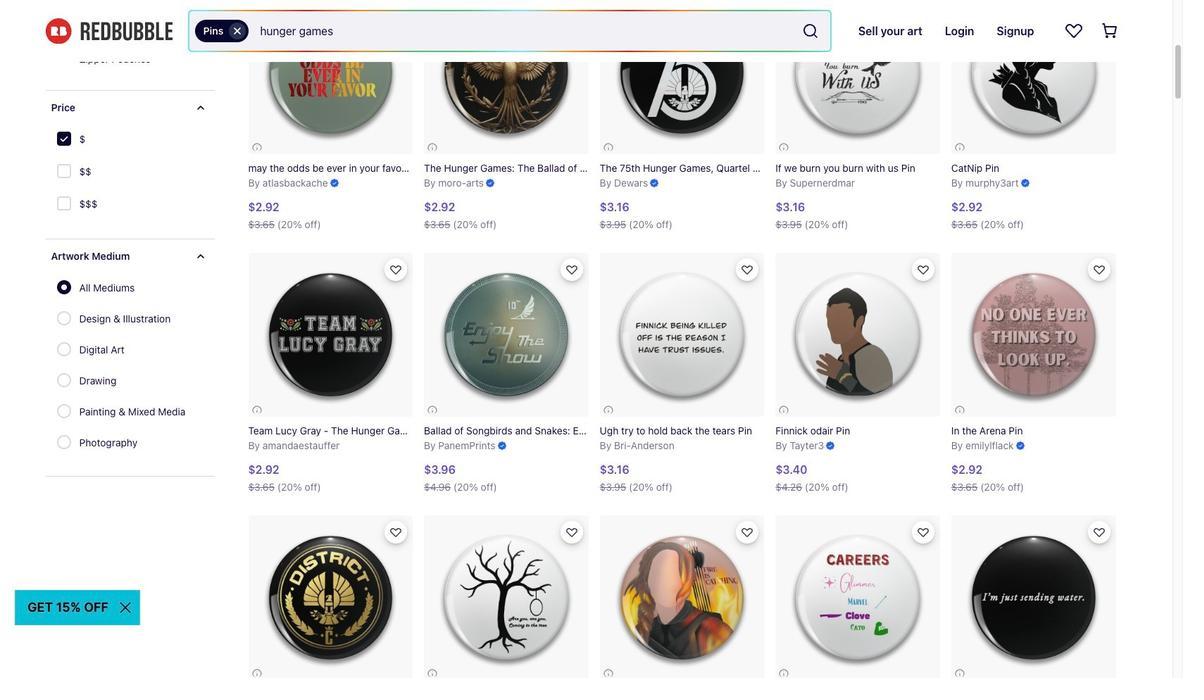 Task type: locate. For each thing, give the bounding box(es) containing it.
None checkbox
[[57, 197, 74, 214]]

team lucy gray - the hunger games ballad of songbirds and snakes pin image
[[248, 253, 413, 417]]

price group
[[55, 125, 98, 222]]

hunger games song pin image
[[424, 516, 589, 679]]

the 75th hunger games, quartel quell pin image
[[600, 0, 765, 154]]

None radio
[[57, 311, 71, 326], [57, 343, 71, 357], [57, 436, 71, 450], [57, 311, 71, 326], [57, 343, 71, 357], [57, 436, 71, 450]]

if we burn you burn with us pin image
[[776, 0, 941, 154]]

im just sending water pin image
[[952, 516, 1117, 679]]

Search term search field
[[249, 11, 797, 51]]

careers pin image
[[776, 516, 941, 679]]

None checkbox
[[57, 132, 74, 149], [57, 164, 74, 181], [57, 132, 74, 149], [57, 164, 74, 181]]

None field
[[189, 11, 831, 51]]

ballad of songbirds and snakes: enjoy the show pin image
[[424, 253, 589, 417]]

None radio
[[57, 280, 71, 295], [57, 374, 71, 388], [57, 405, 71, 419], [57, 280, 71, 295], [57, 374, 71, 388], [57, 405, 71, 419]]

finnick odair pin image
[[776, 253, 941, 417]]

catnip pin image
[[952, 0, 1117, 154]]



Task type: vqa. For each thing, say whether or not it's contained in the screenshot.
the Price group
yes



Task type: describe. For each thing, give the bounding box(es) containing it.
hunger games capitol gold  pin image
[[248, 516, 413, 679]]

ugh try to hold back the tears pin image
[[600, 253, 765, 418]]

artwork medium option group
[[57, 273, 194, 459]]

none checkbox inside price group
[[57, 197, 74, 214]]

fire is catching pin image
[[600, 516, 765, 679]]

the hunger games: the ballad of songbirds and snakes emblem & logo bla  pin image
[[424, 0, 589, 154]]

in the arena pin image
[[952, 253, 1117, 418]]

may the odds be ever in your favour pin image
[[248, 0, 413, 154]]



